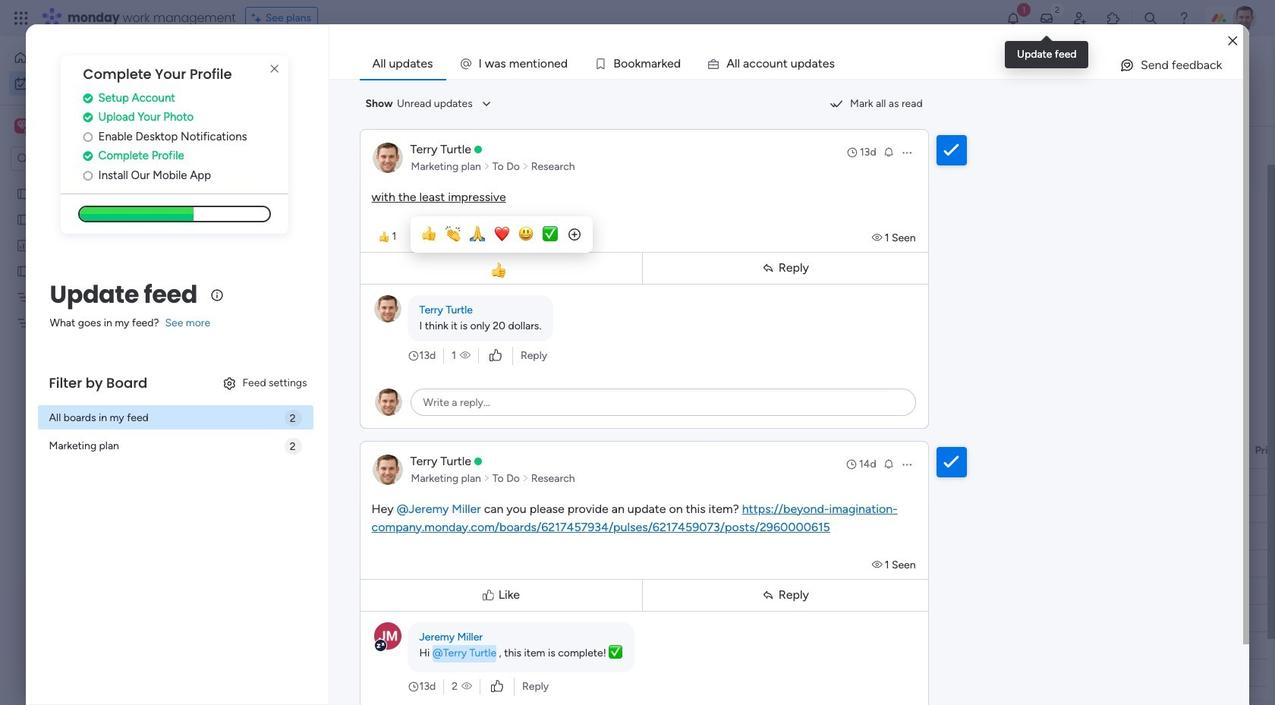 Task type: vqa. For each thing, say whether or not it's contained in the screenshot.
1 icon
yes



Task type: describe. For each thing, give the bounding box(es) containing it.
Search in workspace field
[[32, 150, 127, 167]]

invite members image
[[1073, 11, 1088, 26]]

help image
[[1177, 11, 1192, 26]]

slider arrow image for reminder image
[[522, 471, 529, 486]]

public dashboard image
[[16, 238, 30, 252]]

notifications image
[[1006, 11, 1021, 26]]

2 vertical spatial option
[[0, 180, 194, 183]]

check circle image
[[83, 92, 93, 104]]

1 vertical spatial tab list
[[224, 102, 278, 126]]

1 vertical spatial option
[[9, 71, 185, 96]]

2 check circle image from the top
[[83, 151, 93, 162]]

2 image
[[1051, 1, 1065, 18]]

v2 seen image for the bottom v2 like image
[[462, 679, 472, 694]]

circle o image
[[83, 131, 93, 143]]

2 workspace image from the left
[[17, 118, 27, 134]]

search everything image
[[1144, 11, 1159, 26]]

terry turtle image
[[1233, 6, 1257, 30]]

give feedback image
[[1120, 58, 1135, 73]]

1 horizontal spatial tab
[[360, 49, 446, 79]]

3 public board image from the top
[[16, 263, 30, 278]]

circle o image
[[83, 170, 93, 181]]

1 public board image from the top
[[16, 186, 30, 200]]

1 workspace image from the left
[[14, 118, 30, 134]]

Filter dashboard by text search field
[[294, 133, 437, 157]]

dapulse x slim image
[[265, 60, 284, 78]]

v2 seen image
[[872, 559, 885, 571]]

1 check circle image from the top
[[83, 112, 93, 123]]



Task type: locate. For each thing, give the bounding box(es) containing it.
1 vertical spatial public board image
[[16, 212, 30, 226]]

0 vertical spatial v2 like image
[[490, 347, 502, 364]]

0 vertical spatial check circle image
[[83, 112, 93, 123]]

workspace image
[[14, 118, 30, 134], [17, 118, 27, 134]]

see plans image
[[252, 10, 266, 27]]

check circle image down check circle icon
[[83, 112, 93, 123]]

option down search in workspace field
[[0, 180, 194, 183]]

option up workspace selection element
[[9, 71, 185, 96]]

option
[[9, 46, 185, 70], [9, 71, 185, 96], [0, 180, 194, 183]]

1 options image from the top
[[901, 146, 913, 158]]

0 vertical spatial option
[[9, 46, 185, 70]]

None search field
[[294, 133, 437, 157]]

1 vertical spatial check circle image
[[83, 151, 93, 162]]

slider arrow image
[[484, 159, 490, 174], [522, 159, 529, 174], [522, 471, 529, 486]]

slider arrow image for reminder icon
[[522, 159, 529, 174]]

0 vertical spatial tab list
[[360, 49, 1244, 79]]

1 image
[[1018, 1, 1031, 18]]

update feed image
[[1040, 11, 1055, 26]]

reminder image
[[883, 145, 895, 158]]

2 vertical spatial public board image
[[16, 263, 30, 278]]

1 vertical spatial v2 seen image
[[460, 348, 471, 363]]

options image
[[901, 146, 913, 158], [901, 458, 913, 470]]

list box
[[0, 177, 194, 540]]

options image for reminder image
[[901, 458, 913, 470]]

0 vertical spatial public board image
[[16, 186, 30, 200]]

close image
[[1229, 35, 1238, 47]]

public board image
[[16, 186, 30, 200], [16, 212, 30, 226], [16, 263, 30, 278]]

1 vertical spatial v2 like image
[[491, 678, 503, 695]]

check circle image up circle o icon
[[83, 151, 93, 162]]

monday marketplace image
[[1106, 11, 1122, 26]]

check circle image
[[83, 112, 93, 123], [83, 151, 93, 162]]

1 vertical spatial tab
[[224, 102, 278, 126]]

0 horizontal spatial tab
[[224, 102, 278, 126]]

options image right reminder icon
[[901, 146, 913, 158]]

v2 seen image
[[872, 231, 885, 244], [460, 348, 471, 363], [462, 679, 472, 694]]

tab list
[[360, 49, 1244, 79], [224, 102, 278, 126]]

tab
[[360, 49, 446, 79], [224, 102, 278, 126]]

1 horizontal spatial tab list
[[360, 49, 1244, 79]]

options image for reminder icon
[[901, 146, 913, 158]]

0 vertical spatial tab
[[360, 49, 446, 79]]

0 vertical spatial options image
[[901, 146, 913, 158]]

slider arrow image
[[484, 471, 490, 486]]

options image right reminder image
[[901, 458, 913, 470]]

search image
[[419, 139, 431, 151]]

v2 seen image for topmost v2 like image
[[460, 348, 471, 363]]

2 public board image from the top
[[16, 212, 30, 226]]

option up check circle icon
[[9, 46, 185, 70]]

2 options image from the top
[[901, 458, 913, 470]]

select product image
[[14, 11, 29, 26]]

1 vertical spatial options image
[[901, 458, 913, 470]]

0 vertical spatial v2 seen image
[[872, 231, 885, 244]]

0 horizontal spatial tab list
[[224, 102, 278, 126]]

reminder image
[[883, 458, 895, 470]]

2 vertical spatial v2 seen image
[[462, 679, 472, 694]]

workspace selection element
[[14, 117, 127, 137]]

v2 like image
[[490, 347, 502, 364], [491, 678, 503, 695]]



